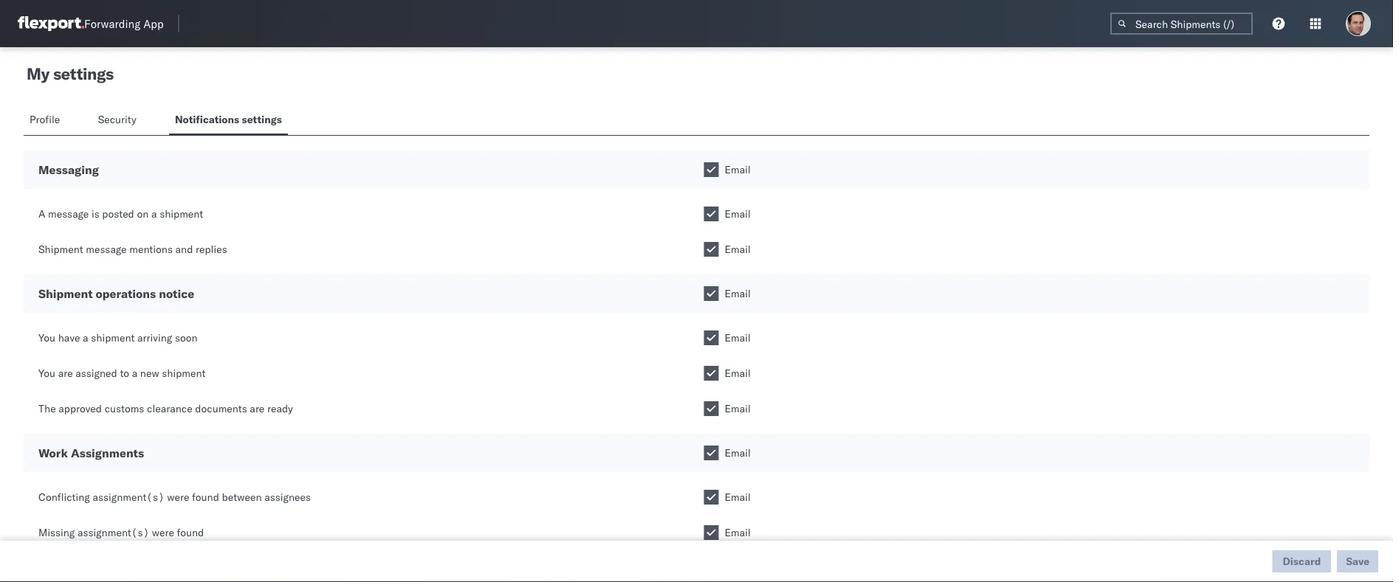 Task type: describe. For each thing, give the bounding box(es) containing it.
clearance
[[147, 402, 193, 415]]

a
[[38, 207, 45, 220]]

message for shipment
[[86, 243, 127, 256]]

ready
[[267, 402, 293, 415]]

profile
[[30, 113, 60, 126]]

posted
[[102, 207, 134, 220]]

replies
[[196, 243, 227, 256]]

found for missing assignment(s) were found
[[177, 526, 204, 539]]

security button
[[92, 106, 145, 135]]

settings for notifications settings
[[242, 113, 282, 126]]

missing assignment(s) were found
[[38, 526, 204, 539]]

operations
[[96, 286, 156, 301]]

to
[[120, 367, 129, 380]]

on
[[137, 207, 149, 220]]

notifications
[[175, 113, 239, 126]]

security
[[98, 113, 136, 126]]

a message is posted on a shipment
[[38, 207, 203, 220]]

notifications settings button
[[169, 106, 288, 135]]

shipment message mentions and replies
[[38, 243, 227, 256]]

the approved customs clearance documents are ready
[[38, 402, 293, 415]]

conflicting assignment(s) were found between assignees
[[38, 491, 311, 504]]

my
[[27, 63, 49, 84]]

and
[[175, 243, 193, 256]]

app
[[143, 17, 164, 31]]

found for conflicting assignment(s) were found between assignees
[[192, 491, 219, 504]]

Search Shipments (/) text field
[[1110, 13, 1253, 35]]

missing
[[38, 526, 75, 539]]

0 vertical spatial are
[[58, 367, 73, 380]]

forwarding app link
[[18, 16, 164, 31]]

1 horizontal spatial a
[[132, 367, 138, 380]]

the
[[38, 402, 56, 415]]

approved
[[59, 402, 102, 415]]

flexport. image
[[18, 16, 84, 31]]

1 vertical spatial shipment
[[91, 332, 135, 344]]

shipment for shipment operations notice
[[38, 286, 93, 301]]

conflicting
[[38, 491, 90, 504]]

customs
[[105, 402, 144, 415]]

new
[[140, 367, 159, 380]]

you for you are assigned to a new shipment
[[38, 367, 55, 380]]

email for work assignments
[[725, 447, 751, 460]]

email for the approved customs clearance documents are ready
[[725, 402, 751, 415]]



Task type: locate. For each thing, give the bounding box(es) containing it.
are left assigned
[[58, 367, 73, 380]]

you
[[38, 332, 55, 344], [38, 367, 55, 380]]

1 vertical spatial found
[[177, 526, 204, 539]]

1 horizontal spatial settings
[[242, 113, 282, 126]]

1 you from the top
[[38, 332, 55, 344]]

notice
[[159, 286, 194, 301]]

message
[[48, 207, 89, 220], [86, 243, 127, 256]]

0 vertical spatial message
[[48, 207, 89, 220]]

forwarding
[[84, 17, 140, 31]]

email for a message is posted on a shipment
[[725, 207, 751, 220]]

8 email from the top
[[725, 447, 751, 460]]

you are assigned to a new shipment
[[38, 367, 206, 380]]

2 horizontal spatial a
[[151, 207, 157, 220]]

you left have
[[38, 332, 55, 344]]

1 vertical spatial a
[[83, 332, 88, 344]]

6 email from the top
[[725, 367, 751, 380]]

messaging
[[38, 162, 99, 177]]

9 email from the top
[[725, 491, 751, 504]]

assignees
[[265, 491, 311, 504]]

shipment up have
[[38, 286, 93, 301]]

0 vertical spatial settings
[[53, 63, 114, 84]]

shipment for shipment message mentions and replies
[[38, 243, 83, 256]]

assignment(s) for conflicting
[[93, 491, 164, 504]]

arriving
[[137, 332, 172, 344]]

4 email from the top
[[725, 287, 751, 300]]

shipment right new
[[162, 367, 206, 380]]

settings
[[53, 63, 114, 84], [242, 113, 282, 126]]

message down 'is'
[[86, 243, 127, 256]]

None checkbox
[[704, 286, 719, 301], [704, 402, 719, 416], [704, 446, 719, 461], [704, 286, 719, 301], [704, 402, 719, 416], [704, 446, 719, 461]]

settings right my
[[53, 63, 114, 84]]

1 vertical spatial assignment(s)
[[77, 526, 149, 539]]

shipment down a
[[38, 243, 83, 256]]

work assignments
[[38, 446, 144, 461]]

were for missing
[[152, 526, 174, 539]]

you up the
[[38, 367, 55, 380]]

2 you from the top
[[38, 367, 55, 380]]

soon
[[175, 332, 198, 344]]

0 vertical spatial you
[[38, 332, 55, 344]]

2 shipment from the top
[[38, 286, 93, 301]]

0 vertical spatial shipment
[[160, 207, 203, 220]]

profile button
[[24, 106, 68, 135]]

message right a
[[48, 207, 89, 220]]

1 email from the top
[[725, 163, 751, 176]]

2 vertical spatial shipment
[[162, 367, 206, 380]]

shipment operations notice
[[38, 286, 194, 301]]

3 email from the top
[[725, 243, 751, 256]]

0 vertical spatial assignment(s)
[[93, 491, 164, 504]]

have
[[58, 332, 80, 344]]

1 shipment from the top
[[38, 243, 83, 256]]

7 email from the top
[[725, 402, 751, 415]]

you for you have a shipment arriving soon
[[38, 332, 55, 344]]

shipment for a
[[160, 207, 203, 220]]

1 vertical spatial message
[[86, 243, 127, 256]]

between
[[222, 491, 262, 504]]

1 horizontal spatial are
[[250, 402, 265, 415]]

found down conflicting assignment(s) were found between assignees
[[177, 526, 204, 539]]

assignment(s) up missing assignment(s) were found
[[93, 491, 164, 504]]

0 horizontal spatial are
[[58, 367, 73, 380]]

found
[[192, 491, 219, 504], [177, 526, 204, 539]]

notifications settings
[[175, 113, 282, 126]]

are
[[58, 367, 73, 380], [250, 402, 265, 415]]

my settings
[[27, 63, 114, 84]]

5 email from the top
[[725, 332, 751, 344]]

a right on
[[151, 207, 157, 220]]

10 email from the top
[[725, 526, 751, 539]]

email for shipment operations notice
[[725, 287, 751, 300]]

were for conflicting
[[167, 491, 189, 504]]

0 horizontal spatial settings
[[53, 63, 114, 84]]

assignments
[[71, 446, 144, 461]]

message for a
[[48, 207, 89, 220]]

1 vertical spatial shipment
[[38, 286, 93, 301]]

shipment for new
[[162, 367, 206, 380]]

0 vertical spatial found
[[192, 491, 219, 504]]

shipment
[[38, 243, 83, 256], [38, 286, 93, 301]]

email for conflicting assignment(s) were found between assignees
[[725, 491, 751, 504]]

0 vertical spatial shipment
[[38, 243, 83, 256]]

shipment
[[160, 207, 203, 220], [91, 332, 135, 344], [162, 367, 206, 380]]

email for missing assignment(s) were found
[[725, 526, 751, 539]]

1 vertical spatial are
[[250, 402, 265, 415]]

email for messaging
[[725, 163, 751, 176]]

are left 'ready'
[[250, 402, 265, 415]]

a right have
[[83, 332, 88, 344]]

assignment(s) for missing
[[77, 526, 149, 539]]

None checkbox
[[704, 162, 719, 177], [704, 207, 719, 222], [704, 242, 719, 257], [704, 331, 719, 346], [704, 366, 719, 381], [704, 490, 719, 505], [704, 526, 719, 540], [704, 162, 719, 177], [704, 207, 719, 222], [704, 242, 719, 257], [704, 331, 719, 346], [704, 366, 719, 381], [704, 490, 719, 505], [704, 526, 719, 540]]

shipment up and
[[160, 207, 203, 220]]

email for you have a shipment arriving soon
[[725, 332, 751, 344]]

email for shipment message mentions and replies
[[725, 243, 751, 256]]

0 horizontal spatial a
[[83, 332, 88, 344]]

0 vertical spatial were
[[167, 491, 189, 504]]

1 vertical spatial you
[[38, 367, 55, 380]]

email for you are assigned to a new shipment
[[725, 367, 751, 380]]

you have a shipment arriving soon
[[38, 332, 198, 344]]

work
[[38, 446, 68, 461]]

assignment(s) right missing
[[77, 526, 149, 539]]

shipment up "you are assigned to a new shipment"
[[91, 332, 135, 344]]

assignment(s)
[[93, 491, 164, 504], [77, 526, 149, 539]]

a right to
[[132, 367, 138, 380]]

mentions
[[129, 243, 173, 256]]

found left 'between'
[[192, 491, 219, 504]]

assigned
[[76, 367, 117, 380]]

settings inside notifications settings button
[[242, 113, 282, 126]]

settings right notifications
[[242, 113, 282, 126]]

is
[[92, 207, 99, 220]]

were
[[167, 491, 189, 504], [152, 526, 174, 539]]

email
[[725, 163, 751, 176], [725, 207, 751, 220], [725, 243, 751, 256], [725, 287, 751, 300], [725, 332, 751, 344], [725, 367, 751, 380], [725, 402, 751, 415], [725, 447, 751, 460], [725, 491, 751, 504], [725, 526, 751, 539]]

were left 'between'
[[167, 491, 189, 504]]

a
[[151, 207, 157, 220], [83, 332, 88, 344], [132, 367, 138, 380]]

forwarding app
[[84, 17, 164, 31]]

1 vertical spatial settings
[[242, 113, 282, 126]]

2 email from the top
[[725, 207, 751, 220]]

documents
[[195, 402, 247, 415]]

1 vertical spatial were
[[152, 526, 174, 539]]

2 vertical spatial a
[[132, 367, 138, 380]]

settings for my settings
[[53, 63, 114, 84]]

0 vertical spatial a
[[151, 207, 157, 220]]

were down conflicting assignment(s) were found between assignees
[[152, 526, 174, 539]]



Task type: vqa. For each thing, say whether or not it's contained in the screenshot.
Express
no



